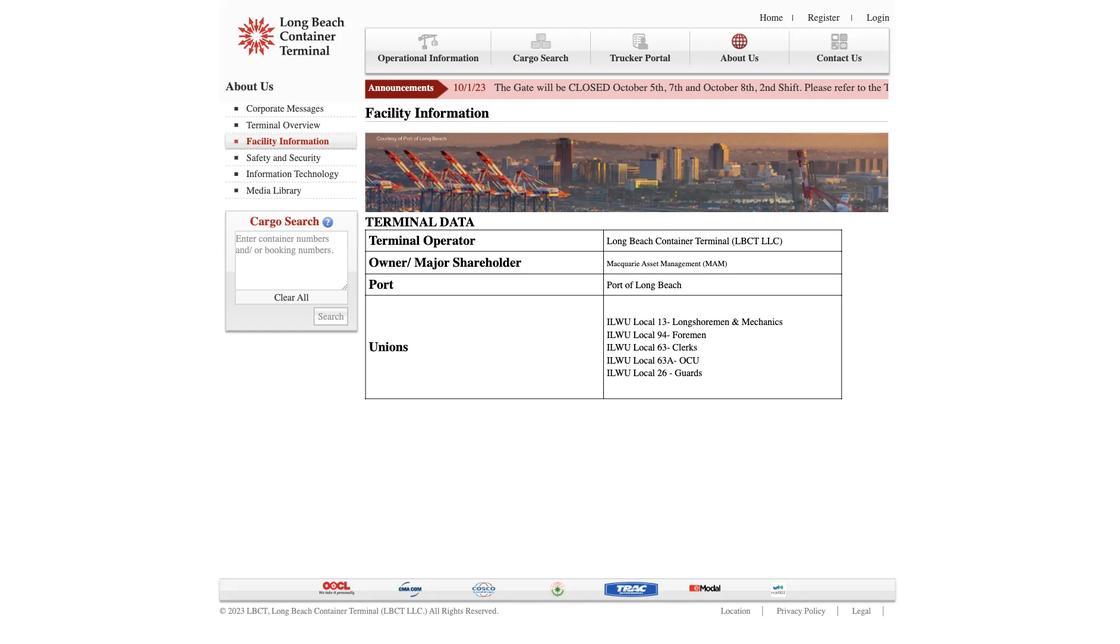 Task type: locate. For each thing, give the bounding box(es) containing it.
ilwu
[[607, 329, 631, 340], [607, 342, 631, 353], [607, 355, 631, 366], [607, 368, 631, 379]]

cargo search
[[513, 53, 569, 64], [250, 214, 320, 228]]

long
[[636, 280, 656, 291], [272, 607, 289, 616]]

about us up corporate
[[226, 79, 274, 93]]

2 ilwu from the top
[[607, 342, 631, 353]]

contact us
[[817, 53, 862, 64]]

all right the clear at left
[[297, 292, 309, 303]]

and right 7th
[[686, 81, 701, 94]]

macquarie
[[607, 259, 640, 268]]

legal
[[853, 607, 872, 616]]

10/1/23
[[454, 81, 486, 94]]

2023
[[228, 607, 245, 616]]

october
[[613, 81, 648, 94], [704, 81, 738, 94]]

gate right "truck"
[[912, 81, 933, 94]]

information up 10/1/23
[[430, 53, 479, 64]]

beach right "lbct,"
[[291, 607, 312, 616]]

about up corporate
[[226, 79, 257, 93]]

0 vertical spatial long
[[636, 280, 656, 291]]

cargo search link
[[492, 31, 591, 65]]

0 horizontal spatial for
[[1008, 81, 1020, 94]]

trucker portal link
[[591, 31, 691, 65]]

1 horizontal spatial about
[[721, 53, 746, 64]]

for right details
[[1106, 81, 1116, 94]]

2 gate from the left
[[912, 81, 933, 94]]

beach down macquarie asset management (mam)
[[658, 280, 682, 291]]

technology
[[294, 169, 339, 180]]

about us inside the about us link
[[721, 53, 759, 64]]

us up 8th,
[[749, 53, 759, 64]]

search up be
[[541, 53, 569, 64]]

0 vertical spatial search
[[541, 53, 569, 64]]

information down 10/1/23
[[415, 105, 490, 121]]

1 horizontal spatial for
[[1106, 81, 1116, 94]]

2 horizontal spatial beach
[[658, 280, 682, 291]]

3 local from the top
[[634, 342, 655, 353]]

1 october from the left
[[613, 81, 648, 94]]

facility
[[365, 105, 411, 121], [247, 136, 277, 147]]

home link
[[760, 12, 784, 23]]

1 horizontal spatial gate
[[912, 81, 933, 94]]

3 ilwu from the top
[[607, 355, 631, 366]]

reserved.
[[466, 607, 499, 616]]

2 vertical spatial terminal
[[349, 607, 379, 616]]

0 vertical spatial about us
[[721, 53, 759, 64]]

​terminal
[[369, 233, 420, 248]]

0 horizontal spatial beach
[[291, 607, 312, 616]]

container
[[656, 236, 693, 247], [314, 607, 347, 616]]

0 vertical spatial (lbct
[[732, 236, 760, 247]]

0 horizontal spatial facility
[[247, 136, 277, 147]]

0 horizontal spatial terminal
[[247, 120, 281, 131]]

1 horizontal spatial beach
[[630, 236, 654, 247]]

about us
[[721, 53, 759, 64], [226, 79, 274, 93]]

safety
[[247, 152, 271, 163]]

october left the 5th,
[[613, 81, 648, 94]]

terminal
[[247, 120, 281, 131], [696, 236, 730, 247], [349, 607, 379, 616]]

None submit
[[314, 308, 348, 326]]

local left 13- in the right of the page
[[634, 317, 655, 328]]

about
[[721, 53, 746, 64], [226, 79, 257, 93]]

the
[[869, 81, 882, 94]]

local left 94-
[[634, 329, 655, 340]]

0 vertical spatial menu bar
[[365, 28, 890, 73]]

​​​​terminal data
[[365, 215, 475, 230]]

gate right the
[[514, 81, 534, 94]]

|
[[792, 13, 794, 23], [851, 13, 853, 23]]

0 vertical spatial beach
[[630, 236, 654, 247]]

about us up 8th,
[[721, 53, 759, 64]]

1 vertical spatial beach
[[658, 280, 682, 291]]

(lbct
[[732, 236, 760, 247], [381, 607, 405, 616]]

search
[[541, 53, 569, 64], [285, 214, 320, 228]]

1 local from the top
[[634, 317, 655, 328]]

1 vertical spatial cargo search
[[250, 214, 320, 228]]

cargo up will
[[513, 53, 539, 64]]

asset
[[642, 259, 659, 268]]

0 vertical spatial terminal
[[247, 120, 281, 131]]

beach
[[630, 236, 654, 247], [658, 280, 682, 291], [291, 607, 312, 616]]

0 horizontal spatial about us
[[226, 79, 274, 93]]

1 vertical spatial about
[[226, 79, 257, 93]]

cargo down media
[[250, 214, 282, 228]]

facility up "safety"
[[247, 136, 277, 147]]

shift.
[[779, 81, 802, 94]]

for right page at the top of page
[[1008, 81, 1020, 94]]

1 horizontal spatial about us
[[721, 53, 759, 64]]

us right "contact" on the right of the page
[[852, 53, 862, 64]]

(lbct left llc.)
[[381, 607, 405, 616]]

gate
[[514, 81, 534, 94], [912, 81, 933, 94]]

corporate
[[247, 103, 285, 114]]

1 vertical spatial about us
[[226, 79, 274, 93]]

beach up asset on the top right of the page
[[630, 236, 654, 247]]

0 horizontal spatial (lbct
[[381, 607, 405, 616]]

cargo search down library
[[250, 214, 320, 228]]

1 horizontal spatial facility
[[365, 105, 411, 121]]

| left login "link"
[[851, 13, 853, 23]]

| right "home" link
[[792, 13, 794, 23]]

1 horizontal spatial all
[[430, 607, 440, 616]]

1 vertical spatial long
[[272, 607, 289, 616]]

0 horizontal spatial container
[[314, 607, 347, 616]]

will
[[537, 81, 554, 94]]

0 vertical spatial all
[[297, 292, 309, 303]]

trucker portal
[[610, 53, 671, 64]]

search down media library link
[[285, 214, 320, 228]]

1 vertical spatial menu bar
[[226, 102, 363, 199]]

october left 8th,
[[704, 81, 738, 94]]

local left 26
[[634, 368, 655, 379]]

cargo search up will
[[513, 53, 569, 64]]

1 vertical spatial and
[[273, 152, 287, 163]]

1 vertical spatial search
[[285, 214, 320, 228]]

0 horizontal spatial october
[[613, 81, 648, 94]]

operator
[[423, 233, 476, 248]]

1 horizontal spatial october
[[704, 81, 738, 94]]

long right "lbct,"
[[272, 607, 289, 616]]

0 horizontal spatial menu bar
[[226, 102, 363, 199]]

2 | from the left
[[851, 13, 853, 23]]

guards
[[675, 368, 703, 379]]

us up corporate
[[260, 79, 274, 93]]

foremen
[[673, 329, 707, 340]]

1 horizontal spatial menu bar
[[365, 28, 890, 73]]

page
[[985, 81, 1005, 94]]

2 horizontal spatial terminal
[[696, 236, 730, 247]]

0 horizontal spatial long
[[272, 607, 289, 616]]

1 for from the left
[[1008, 81, 1020, 94]]

operational information
[[378, 53, 479, 64]]

0 horizontal spatial |
[[792, 13, 794, 23]]

0 horizontal spatial about
[[226, 79, 257, 93]]

0 horizontal spatial cargo
[[250, 214, 282, 228]]

1 horizontal spatial container
[[656, 236, 693, 247]]

overview
[[283, 120, 321, 131]]

(lbct left llc)
[[732, 236, 760, 247]]

0 horizontal spatial gate
[[514, 81, 534, 94]]

1 vertical spatial facility
[[247, 136, 277, 147]]

mechanics
[[742, 317, 783, 328]]

0 vertical spatial cargo search
[[513, 53, 569, 64]]

Enter container numbers and/ or booking numbers.  text field
[[235, 231, 348, 291]]

0 vertical spatial facility
[[365, 105, 411, 121]]

long right the of
[[636, 280, 656, 291]]

terminal left llc.)
[[349, 607, 379, 616]]

for
[[1008, 81, 1020, 94], [1106, 81, 1116, 94]]

local left 63-
[[634, 342, 655, 353]]

local left 63a-
[[634, 355, 655, 366]]

©
[[220, 607, 226, 616]]

1 horizontal spatial us
[[749, 53, 759, 64]]

0 horizontal spatial and
[[273, 152, 287, 163]]

longshoremen
[[673, 317, 730, 328]]

menu bar containing corporate messages
[[226, 102, 363, 199]]

local
[[634, 317, 655, 328], [634, 329, 655, 340], [634, 342, 655, 353], [634, 355, 655, 366], [634, 368, 655, 379]]

0 vertical spatial and
[[686, 81, 701, 94]]

2 horizontal spatial us
[[852, 53, 862, 64]]

and right "safety"
[[273, 152, 287, 163]]

privacy
[[777, 607, 803, 616]]

closed
[[569, 81, 611, 94]]

security
[[289, 152, 321, 163]]

about up 8th,
[[721, 53, 746, 64]]

menu bar containing operational information
[[365, 28, 890, 73]]

menu bar
[[365, 28, 890, 73], [226, 102, 363, 199]]

portal
[[646, 53, 671, 64]]

us
[[749, 53, 759, 64], [852, 53, 862, 64], [260, 79, 274, 93]]

facility down announcements
[[365, 105, 411, 121]]

1 horizontal spatial search
[[541, 53, 569, 64]]

1 horizontal spatial cargo
[[513, 53, 539, 64]]

and inside corporate messages terminal overview facility information safety and security information technology media library
[[273, 152, 287, 163]]

all right llc.)
[[430, 607, 440, 616]]

0 vertical spatial container
[[656, 236, 693, 247]]

llc.)
[[407, 607, 428, 616]]

5 local from the top
[[634, 368, 655, 379]]

1 horizontal spatial |
[[851, 13, 853, 23]]

terminal up the (mam)
[[696, 236, 730, 247]]

0 vertical spatial about
[[721, 53, 746, 64]]

0 horizontal spatial all
[[297, 292, 309, 303]]

​​unions
[[369, 340, 408, 355]]

terminal down corporate
[[247, 120, 281, 131]]

rights
[[442, 607, 464, 616]]

library
[[273, 185, 302, 196]]

0 horizontal spatial search
[[285, 214, 320, 228]]

and
[[686, 81, 701, 94], [273, 152, 287, 163]]

us for the about us link
[[749, 53, 759, 64]]

1 ilwu from the top
[[607, 329, 631, 340]]



Task type: describe. For each thing, give the bounding box(es) containing it.
truck
[[885, 81, 910, 94]]

lbct,
[[247, 607, 270, 616]]

terminal overview link
[[235, 120, 357, 131]]

​​​​terminal
[[365, 215, 437, 230]]

us for contact us link
[[852, 53, 862, 64]]

announcements
[[368, 82, 434, 93]]

operational
[[378, 53, 427, 64]]

clear
[[274, 292, 295, 303]]

1 vertical spatial (lbct
[[381, 607, 405, 616]]

1 horizontal spatial long
[[636, 280, 656, 291]]

clerks
[[673, 342, 698, 353]]

information down "safety"
[[247, 169, 292, 180]]

the
[[495, 81, 511, 94]]

​​port
[[369, 277, 394, 292]]

​​long beach container terminal (lbct llc)
[[607, 236, 783, 247]]

home
[[760, 12, 784, 23]]

about us link
[[691, 31, 790, 65]]

web
[[964, 81, 982, 94]]

clear all button
[[235, 291, 348, 305]]

search inside menu bar
[[541, 53, 569, 64]]

location link
[[721, 607, 751, 616]]

​ilwu
[[607, 317, 631, 328]]

1 gate from the left
[[514, 81, 534, 94]]

privacy policy link
[[777, 607, 826, 616]]

1 vertical spatial all
[[430, 607, 440, 616]]

all inside clear all button
[[297, 292, 309, 303]]

gate
[[1055, 81, 1072, 94]]

0 vertical spatial cargo
[[513, 53, 539, 64]]

contact us link
[[790, 31, 889, 65]]

messages
[[287, 103, 324, 114]]

26
[[658, 368, 667, 379]]

location
[[721, 607, 751, 616]]

​port of long beach
[[607, 280, 682, 291]]

corporate messages link
[[235, 103, 357, 114]]

llc)
[[762, 236, 783, 247]]

register
[[808, 12, 840, 23]]

​​owner/
[[369, 255, 411, 270]]

1 horizontal spatial and
[[686, 81, 701, 94]]

© 2023 lbct, long beach container terminal (lbct llc.) all rights reserved.
[[220, 607, 499, 616]]

0 horizontal spatial us
[[260, 79, 274, 93]]

0 horizontal spatial cargo search
[[250, 214, 320, 228]]

1 vertical spatial terminal
[[696, 236, 730, 247]]

login
[[867, 12, 890, 23]]

2nd
[[760, 81, 776, 94]]

management
[[661, 259, 701, 268]]

information technology link
[[235, 169, 357, 180]]

(mam)
[[703, 259, 728, 268]]

​​owner/ major shareholder
[[369, 255, 522, 270]]

login link
[[867, 12, 890, 23]]

policy
[[805, 607, 826, 616]]

ocu
[[680, 355, 700, 366]]

of
[[626, 280, 633, 291]]

94-
[[658, 329, 671, 340]]

media
[[247, 185, 271, 196]]

8th,
[[741, 81, 758, 94]]

​terminal operator
[[369, 233, 476, 248]]

about inside the about us link
[[721, 53, 746, 64]]

63-
[[658, 342, 671, 353]]

-
[[670, 368, 673, 379]]

to
[[858, 81, 866, 94]]

2 vertical spatial beach
[[291, 607, 312, 616]]

refer
[[835, 81, 855, 94]]

1 vertical spatial container
[[314, 607, 347, 616]]

7th
[[670, 81, 683, 94]]

facility inside corporate messages terminal overview facility information safety and security information technology media library
[[247, 136, 277, 147]]

information up security
[[280, 136, 329, 147]]

4 ilwu from the top
[[607, 368, 631, 379]]

clear all
[[274, 292, 309, 303]]

legal link
[[853, 607, 872, 616]]

trucker
[[610, 53, 643, 64]]

details
[[1075, 81, 1103, 94]]

1 vertical spatial cargo
[[250, 214, 282, 228]]

safety and security link
[[235, 152, 357, 163]]

facility information
[[365, 105, 490, 121]]

further
[[1023, 81, 1052, 94]]

1 horizontal spatial cargo search
[[513, 53, 569, 64]]

macquarie asset management (mam)
[[607, 259, 728, 268]]

terminal inside corporate messages terminal overview facility information safety and security information technology media library
[[247, 120, 281, 131]]

​​long
[[607, 236, 627, 247]]

63a-
[[658, 355, 677, 366]]

hours
[[935, 81, 962, 94]]

&
[[732, 317, 740, 328]]

corporate messages terminal overview facility information safety and security information technology media library
[[247, 103, 339, 196]]

data
[[440, 215, 475, 230]]

contact
[[817, 53, 849, 64]]

​port
[[607, 280, 623, 291]]

10/1/23 the gate will be closed october 5th, 7th and october 8th, 2nd shift. please refer to the truck gate hours web page for further gate details for
[[454, 81, 1116, 94]]

shareholder
[[453, 255, 522, 270]]

1 horizontal spatial terminal
[[349, 607, 379, 616]]

1 horizontal spatial (lbct
[[732, 236, 760, 247]]

2 for from the left
[[1106, 81, 1116, 94]]

be
[[556, 81, 566, 94]]

register link
[[808, 12, 840, 23]]

facility information link
[[235, 136, 357, 147]]

please
[[805, 81, 832, 94]]

4 local from the top
[[634, 355, 655, 366]]

1 | from the left
[[792, 13, 794, 23]]

2 local from the top
[[634, 329, 655, 340]]

2 october from the left
[[704, 81, 738, 94]]

​ilwu local 13- longshoremen & mechanics ilwu local 94- foremen ilwu local 63- clerks ilwu local 63a- ocu ilwu local 26 - guards
[[607, 317, 783, 379]]

5th,
[[650, 81, 667, 94]]



Task type: vqa. For each thing, say whether or not it's contained in the screenshot.
Blocks
no



